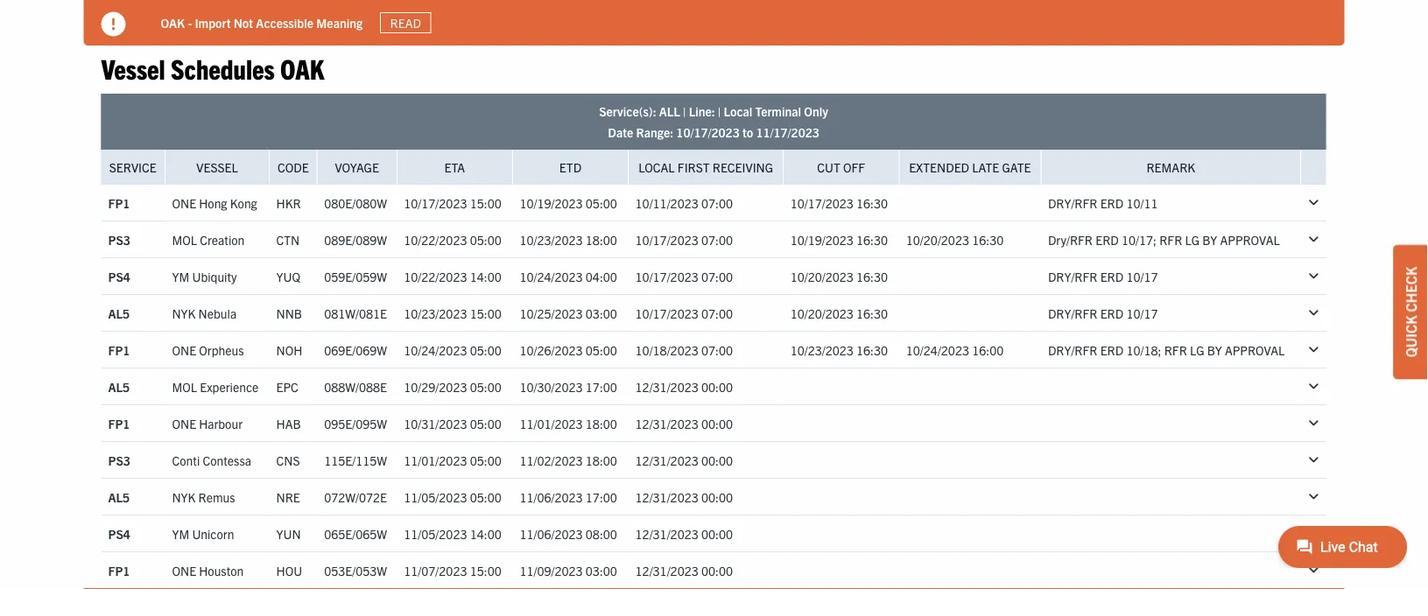 Task type: locate. For each thing, give the bounding box(es) containing it.
0 vertical spatial 10/23/2023
[[520, 232, 583, 248]]

1 vertical spatial ym
[[172, 526, 189, 542]]

11/05/2023 up 11/05/2023 14:00
[[404, 489, 467, 505]]

10/20/2023 for 10/24/2023 04:00
[[790, 269, 854, 284]]

16:30 down 10/19/2023 16:30
[[856, 269, 888, 284]]

dry/rfr erd 10/17
[[1048, 269, 1158, 284], [1048, 305, 1158, 321]]

0 vertical spatial 14:00
[[470, 269, 501, 284]]

dry/rfr erd 10/17 down dry/rfr
[[1048, 269, 1158, 284]]

1 12/31/2023 from the top
[[635, 379, 698, 395]]

10/20/2023 16:30
[[906, 232, 1004, 248], [790, 269, 888, 284], [790, 305, 888, 321]]

115e/115w
[[324, 453, 387, 468]]

10/20/2023 down 10/19/2023 16:30
[[790, 269, 854, 284]]

1 10/17/2023 07:00 from the top
[[635, 232, 733, 248]]

not
[[234, 15, 253, 30]]

0 horizontal spatial 10/24/2023
[[404, 342, 467, 358]]

05:00 down 11/01/2023 05:00
[[470, 489, 501, 505]]

00:00
[[701, 379, 733, 395], [701, 416, 733, 432], [701, 453, 733, 468], [701, 489, 733, 505], [701, 526, 733, 542], [701, 563, 733, 579]]

conti contessa
[[172, 453, 251, 468]]

1 vertical spatial 18:00
[[586, 416, 617, 432]]

2 10/17 from the top
[[1126, 305, 1158, 321]]

15:00 for 11/07/2023 15:00
[[470, 563, 501, 579]]

dry/rfr
[[1048, 195, 1097, 211], [1048, 269, 1097, 284], [1048, 305, 1097, 321], [1048, 342, 1097, 358]]

0 horizontal spatial oak
[[161, 15, 185, 30]]

07:00 for 10/24/2023 04:00
[[701, 269, 733, 284]]

1 one from the top
[[172, 195, 196, 211]]

1 dry/rfr from the top
[[1048, 195, 1097, 211]]

0 horizontal spatial vessel
[[101, 51, 165, 85]]

0 vertical spatial dry/rfr erd 10/17
[[1048, 269, 1158, 284]]

10/24/2023 up the 10/29/2023
[[404, 342, 467, 358]]

10/17/2023 up 10/18/2023
[[635, 305, 698, 321]]

11/06/2023 up 11/09/2023
[[520, 526, 583, 542]]

10/17/2023 down "eta"
[[404, 195, 467, 211]]

05:00 down 10/24/2023 05:00
[[470, 379, 501, 395]]

10/17/2023 16:30
[[790, 195, 888, 211]]

16:30 down 'late'
[[972, 232, 1004, 248]]

4 fp1 from the top
[[108, 563, 130, 579]]

00:00 for 11/02/2023 18:00
[[701, 453, 733, 468]]

05:00 for 10/26/2023 05:00
[[586, 342, 617, 358]]

1 vertical spatial 10/23/2023
[[404, 305, 467, 321]]

mol
[[172, 232, 197, 248], [172, 379, 197, 395]]

12/31/2023 for 10/30/2023 17:00
[[635, 379, 698, 395]]

one for one houston
[[172, 563, 196, 579]]

10/20/2023 16:30 for 03:00
[[790, 305, 888, 321]]

12/31/2023 00:00 for 11/09/2023 03:00
[[635, 563, 733, 579]]

vessel for vessel
[[196, 160, 238, 175]]

nyk for nyk nebula
[[172, 305, 196, 321]]

0 vertical spatial 15:00
[[470, 195, 501, 211]]

nyk left nebula
[[172, 305, 196, 321]]

1 vertical spatial vessel
[[196, 160, 238, 175]]

5 12/31/2023 from the top
[[635, 526, 698, 542]]

0 vertical spatial mol
[[172, 232, 197, 248]]

2 vertical spatial 15:00
[[470, 563, 501, 579]]

local down range:
[[638, 160, 675, 175]]

0 vertical spatial ym
[[172, 269, 189, 284]]

1 vertical spatial al5
[[108, 379, 130, 395]]

2 10/22/2023 from the top
[[404, 269, 467, 284]]

03:00 down 04:00
[[586, 305, 617, 321]]

rfr right 10/17;
[[1159, 232, 1182, 248]]

16:30 for 10/19/2023 05:00
[[856, 195, 888, 211]]

14:00 for 10/22/2023 14:00
[[470, 269, 501, 284]]

2 vertical spatial 10/23/2023
[[790, 342, 854, 358]]

1 17:00 from the top
[[586, 379, 617, 395]]

0 vertical spatial 10/19/2023
[[520, 195, 583, 211]]

11/05/2023 up 11/07/2023
[[404, 526, 467, 542]]

10/17/2023 down line:
[[676, 125, 740, 140]]

10/17 for 10/24/2023 04:00
[[1126, 269, 1158, 284]]

16:30 down 10/17/2023 16:30
[[856, 232, 888, 248]]

0 vertical spatial rfr
[[1159, 232, 1182, 248]]

3 15:00 from the top
[[470, 563, 501, 579]]

07:00 for 10/25/2023 03:00
[[701, 305, 733, 321]]

fp1 for one harbour
[[108, 416, 130, 432]]

3 18:00 from the top
[[586, 453, 617, 468]]

one hong kong
[[172, 195, 257, 211]]

4 12/31/2023 from the top
[[635, 489, 698, 505]]

mol up one harbour
[[172, 379, 197, 395]]

1 11/06/2023 from the top
[[520, 489, 583, 505]]

0 vertical spatial 03:00
[[586, 305, 617, 321]]

0 vertical spatial al5
[[108, 305, 130, 321]]

11/01/2023 for 11/01/2023 18:00
[[520, 416, 583, 432]]

0 vertical spatial lg
[[1185, 232, 1200, 248]]

1 14:00 from the top
[[470, 269, 501, 284]]

approval for dry/rfr erd 10/18; rfr lg by approval
[[1225, 342, 1285, 358]]

3 one from the top
[[172, 416, 196, 432]]

ps4 for ym unicorn
[[108, 526, 130, 542]]

05:00 down "10/29/2023 05:00"
[[470, 416, 501, 432]]

2 dry/rfr from the top
[[1048, 269, 1097, 284]]

1 18:00 from the top
[[586, 232, 617, 248]]

one left houston
[[172, 563, 196, 579]]

1 al5 from the top
[[108, 305, 130, 321]]

16:30 up 10/23/2023 16:30
[[856, 305, 888, 321]]

1 horizontal spatial local
[[724, 104, 752, 119]]

ps3 down service
[[108, 232, 130, 248]]

03:00 for 11/09/2023 03:00
[[586, 563, 617, 579]]

0 vertical spatial approval
[[1220, 232, 1280, 248]]

2 00:00 from the top
[[701, 416, 733, 432]]

1 ym from the top
[[172, 269, 189, 284]]

10/24/2023 for 10/24/2023 16:00
[[906, 342, 969, 358]]

by for 10/17;
[[1202, 232, 1217, 248]]

11/01/2023 down 10/31/2023
[[404, 453, 467, 468]]

3 dry/rfr from the top
[[1048, 305, 1097, 321]]

ym for ym ubiquity
[[172, 269, 189, 284]]

mol left creation
[[172, 232, 197, 248]]

0 vertical spatial nyk
[[172, 305, 196, 321]]

erd for 10/19/2023 05:00
[[1100, 195, 1123, 211]]

07:00
[[701, 195, 733, 211], [701, 232, 733, 248], [701, 269, 733, 284], [701, 305, 733, 321], [701, 342, 733, 358]]

one left harbour
[[172, 416, 196, 432]]

10/20/2023 down extended
[[906, 232, 969, 248]]

0 horizontal spatial |
[[683, 104, 686, 119]]

by right 10/17;
[[1202, 232, 1217, 248]]

oak left -
[[161, 15, 185, 30]]

10/19/2023 down etd
[[520, 195, 583, 211]]

3 al5 from the top
[[108, 489, 130, 505]]

03:00
[[586, 305, 617, 321], [586, 563, 617, 579]]

0 horizontal spatial 11/01/2023
[[404, 453, 467, 468]]

04:00
[[586, 269, 617, 284]]

00:00 for 10/30/2023 17:00
[[701, 379, 733, 395]]

2 11/06/2023 from the top
[[520, 526, 583, 542]]

2 horizontal spatial 10/24/2023
[[906, 342, 969, 358]]

nebula
[[198, 305, 237, 321]]

1 11/05/2023 from the top
[[404, 489, 467, 505]]

one left orpheus
[[172, 342, 196, 358]]

10/24/2023
[[520, 269, 583, 284], [404, 342, 467, 358], [906, 342, 969, 358]]

4 one from the top
[[172, 563, 196, 579]]

3 12/31/2023 from the top
[[635, 453, 698, 468]]

erd up dry/rfr erd 10/18; rfr lg by approval
[[1100, 305, 1123, 321]]

17:00 up 08:00
[[586, 489, 617, 505]]

1 horizontal spatial vessel
[[196, 160, 238, 175]]

2 15:00 from the top
[[470, 305, 501, 321]]

16:30 down off
[[856, 195, 888, 211]]

1 vertical spatial 14:00
[[470, 526, 501, 542]]

fp1 for one hong kong
[[108, 195, 130, 211]]

18:00 up 11/06/2023 17:00
[[586, 453, 617, 468]]

17:00 down 10/26/2023 05:00
[[586, 379, 617, 395]]

05:00 up 11/05/2023 05:00
[[470, 453, 501, 468]]

11/01/2023 up 11/02/2023
[[520, 416, 583, 432]]

0 vertical spatial by
[[1202, 232, 1217, 248]]

05:00 for 10/24/2023 05:00
[[470, 342, 501, 358]]

2 nyk from the top
[[172, 489, 196, 505]]

17:00
[[586, 379, 617, 395], [586, 489, 617, 505]]

erd down 10/17;
[[1100, 269, 1123, 284]]

4 07:00 from the top
[[701, 305, 733, 321]]

11/01/2023 18:00
[[520, 416, 617, 432]]

0 horizontal spatial 10/19/2023
[[520, 195, 583, 211]]

2 18:00 from the top
[[586, 416, 617, 432]]

15:00 down 11/05/2023 14:00
[[470, 563, 501, 579]]

2 12/31/2023 00:00 from the top
[[635, 416, 733, 432]]

1 vertical spatial 15:00
[[470, 305, 501, 321]]

2 ps4 from the top
[[108, 526, 130, 542]]

2 | from the left
[[718, 104, 721, 119]]

1 vertical spatial 11/01/2023
[[404, 453, 467, 468]]

1 vertical spatial lg
[[1190, 342, 1204, 358]]

0 vertical spatial local
[[724, 104, 752, 119]]

0 vertical spatial 18:00
[[586, 232, 617, 248]]

fp1 for one houston
[[108, 563, 130, 579]]

16:30 for 10/25/2023 03:00
[[856, 305, 888, 321]]

ym for ym unicorn
[[172, 526, 189, 542]]

ym left ubiquity
[[172, 269, 189, 284]]

conti
[[172, 453, 200, 468]]

1 vertical spatial 03:00
[[586, 563, 617, 579]]

1 horizontal spatial 10/23/2023
[[520, 232, 583, 248]]

10/20/2023 16:30 up 10/23/2023 16:30
[[790, 305, 888, 321]]

dry/rfr erd 10/11
[[1048, 195, 1158, 211]]

10/31/2023
[[404, 416, 467, 432]]

contessa
[[203, 453, 251, 468]]

0 vertical spatial 11/01/2023
[[520, 416, 583, 432]]

one left hong
[[172, 195, 196, 211]]

1 vertical spatial 11/05/2023
[[404, 526, 467, 542]]

fp1
[[108, 195, 130, 211], [108, 342, 130, 358], [108, 416, 130, 432], [108, 563, 130, 579]]

vessel for vessel schedules oak
[[101, 51, 165, 85]]

ps4 left ym unicorn
[[108, 526, 130, 542]]

local inside service(s): all | line: | local terminal only date range: 10/17/2023 to 11/17/2023
[[724, 104, 752, 119]]

12/31/2023 00:00 for 11/06/2023 08:00
[[635, 526, 733, 542]]

dry/rfr for 10/25/2023 03:00
[[1048, 305, 1097, 321]]

erd for 10/25/2023 03:00
[[1100, 305, 1123, 321]]

| right line:
[[718, 104, 721, 119]]

11/01/2023 for 11/01/2023 05:00
[[404, 453, 467, 468]]

1 vertical spatial 11/06/2023
[[520, 526, 583, 542]]

2 07:00 from the top
[[701, 232, 733, 248]]

erd left 10/18;
[[1100, 342, 1123, 358]]

10/17/2023 right 04:00
[[635, 269, 698, 284]]

yuq
[[276, 269, 300, 284]]

05:00 up the 10/23/2023 18:00 at the left of page
[[586, 195, 617, 211]]

10/19/2023 down 10/17/2023 16:30
[[790, 232, 854, 248]]

069e/069w
[[324, 342, 387, 358]]

1 horizontal spatial 10/19/2023
[[790, 232, 854, 248]]

2 dry/rfr erd 10/17 from the top
[[1048, 305, 1158, 321]]

1 10/17 from the top
[[1126, 269, 1158, 284]]

| right all
[[683, 104, 686, 119]]

11/07/2023
[[404, 563, 467, 579]]

12/31/2023 00:00 for 10/30/2023 17:00
[[635, 379, 733, 395]]

0 vertical spatial 10/20/2023 16:30
[[906, 232, 1004, 248]]

4 12/31/2023 00:00 from the top
[[635, 489, 733, 505]]

1 vertical spatial local
[[638, 160, 675, 175]]

2 vertical spatial 18:00
[[586, 453, 617, 468]]

3 10/17/2023 07:00 from the top
[[635, 305, 733, 321]]

1 fp1 from the top
[[108, 195, 130, 211]]

1 vertical spatial ps3
[[108, 453, 130, 468]]

2 17:00 from the top
[[586, 489, 617, 505]]

ps3 left conti
[[108, 453, 130, 468]]

one for one hong kong
[[172, 195, 196, 211]]

080e/080w
[[324, 195, 387, 211]]

10/19/2023 for 10/19/2023 16:30
[[790, 232, 854, 248]]

0 horizontal spatial 10/23/2023
[[404, 305, 467, 321]]

00:00 for 11/01/2023 18:00
[[701, 416, 733, 432]]

1 12/31/2023 00:00 from the top
[[635, 379, 733, 395]]

05:00
[[586, 195, 617, 211], [470, 232, 501, 248], [470, 342, 501, 358], [586, 342, 617, 358], [470, 379, 501, 395], [470, 416, 501, 432], [470, 453, 501, 468], [470, 489, 501, 505]]

11/06/2023 down 11/02/2023
[[520, 489, 583, 505]]

solid image
[[101, 12, 126, 36]]

2 mol from the top
[[172, 379, 197, 395]]

10/29/2023
[[404, 379, 467, 395]]

2 vertical spatial 10/17/2023 07:00
[[635, 305, 733, 321]]

10/23/2023
[[520, 232, 583, 248], [404, 305, 467, 321], [790, 342, 854, 358]]

2 fp1 from the top
[[108, 342, 130, 358]]

1 vertical spatial rfr
[[1164, 342, 1187, 358]]

1 vertical spatial mol
[[172, 379, 197, 395]]

epc
[[276, 379, 298, 395]]

3 fp1 from the top
[[108, 416, 130, 432]]

6 12/31/2023 00:00 from the top
[[635, 563, 733, 579]]

18:00 up 04:00
[[586, 232, 617, 248]]

3 00:00 from the top
[[701, 453, 733, 468]]

10/17;
[[1122, 232, 1157, 248]]

07:00 for 10/23/2023 18:00
[[701, 232, 733, 248]]

rfr right 10/18;
[[1164, 342, 1187, 358]]

10/26/2023
[[520, 342, 583, 358]]

5 00:00 from the top
[[701, 526, 733, 542]]

local up to
[[724, 104, 752, 119]]

1 vertical spatial nyk
[[172, 489, 196, 505]]

0 vertical spatial 11/06/2023
[[520, 489, 583, 505]]

10/20/2023 16:30 down 10/19/2023 16:30
[[790, 269, 888, 284]]

12/31/2023 for 11/09/2023 03:00
[[635, 563, 698, 579]]

18:00
[[586, 232, 617, 248], [586, 416, 617, 432], [586, 453, 617, 468]]

ym
[[172, 269, 189, 284], [172, 526, 189, 542]]

2 12/31/2023 from the top
[[635, 416, 698, 432]]

10/24/2023 04:00
[[520, 269, 617, 284]]

10/24/2023 up 10/25/2023
[[520, 269, 583, 284]]

4 00:00 from the top
[[701, 489, 733, 505]]

local
[[724, 104, 752, 119], [638, 160, 675, 175]]

14:00 up 10/23/2023 15:00
[[470, 269, 501, 284]]

12/31/2023 for 11/02/2023 18:00
[[635, 453, 698, 468]]

10/20/2023 16:30 down extended late gate
[[906, 232, 1004, 248]]

ym left unicorn
[[172, 526, 189, 542]]

ym ubiquity
[[172, 269, 237, 284]]

11/05/2023
[[404, 489, 467, 505], [404, 526, 467, 542]]

1 horizontal spatial 11/01/2023
[[520, 416, 583, 432]]

0 vertical spatial 10/17/2023 07:00
[[635, 232, 733, 248]]

lg for 10/17;
[[1185, 232, 1200, 248]]

erd for 10/26/2023 05:00
[[1100, 342, 1123, 358]]

ps4
[[108, 269, 130, 284], [108, 526, 130, 542]]

0 vertical spatial ps4
[[108, 269, 130, 284]]

1 vertical spatial 10/20/2023
[[790, 269, 854, 284]]

0 vertical spatial 10/17
[[1126, 269, 1158, 284]]

ubiquity
[[192, 269, 237, 284]]

2 horizontal spatial 10/23/2023
[[790, 342, 854, 358]]

10/17/2023 down cut
[[790, 195, 854, 211]]

2 al5 from the top
[[108, 379, 130, 395]]

dry/rfr for 10/26/2023 05:00
[[1048, 342, 1097, 358]]

1 vertical spatial ps4
[[108, 526, 130, 542]]

0 vertical spatial 10/22/2023
[[404, 232, 467, 248]]

16:30 left 10/24/2023 16:00
[[856, 342, 888, 358]]

oak down accessible
[[280, 51, 324, 85]]

10/20/2023 up 10/23/2023 16:30
[[790, 305, 854, 321]]

2 vertical spatial al5
[[108, 489, 130, 505]]

2 ym from the top
[[172, 526, 189, 542]]

ps3
[[108, 232, 130, 248], [108, 453, 130, 468]]

10/17 down 10/17;
[[1126, 269, 1158, 284]]

cut
[[817, 160, 840, 175]]

3 12/31/2023 00:00 from the top
[[635, 453, 733, 468]]

11/01/2023
[[520, 416, 583, 432], [404, 453, 467, 468]]

rfr for 10/18;
[[1164, 342, 1187, 358]]

10/19/2023
[[520, 195, 583, 211], [790, 232, 854, 248]]

0 vertical spatial 17:00
[[586, 379, 617, 395]]

1 vertical spatial 17:00
[[586, 489, 617, 505]]

1 mol from the top
[[172, 232, 197, 248]]

lg right 10/17;
[[1185, 232, 1200, 248]]

by right 10/18;
[[1207, 342, 1222, 358]]

10/25/2023
[[520, 305, 583, 321]]

15:00
[[470, 195, 501, 211], [470, 305, 501, 321], [470, 563, 501, 579]]

1 vertical spatial dry/rfr erd 10/17
[[1048, 305, 1158, 321]]

ps4 left ym ubiquity
[[108, 269, 130, 284]]

10/17/2023 inside service(s): all | line: | local terminal only date range: 10/17/2023 to 11/17/2023
[[676, 125, 740, 140]]

1 horizontal spatial 10/24/2023
[[520, 269, 583, 284]]

05:00 for 10/19/2023 05:00
[[586, 195, 617, 211]]

dry/rfr erd 10/17 up 10/18;
[[1048, 305, 1158, 321]]

15:00 up 10/22/2023 05:00
[[470, 195, 501, 211]]

089e/089w
[[324, 232, 387, 248]]

lg right 10/18;
[[1190, 342, 1204, 358]]

erd left 10/17;
[[1095, 232, 1119, 248]]

10/22/2023 up 10/23/2023 15:00
[[404, 269, 467, 284]]

0 vertical spatial oak
[[161, 15, 185, 30]]

vessel up one hong kong
[[196, 160, 238, 175]]

0 horizontal spatial local
[[638, 160, 675, 175]]

3 07:00 from the top
[[701, 269, 733, 284]]

2 03:00 from the top
[[586, 563, 617, 579]]

10/17/2023
[[676, 125, 740, 140], [404, 195, 467, 211], [790, 195, 854, 211], [635, 232, 698, 248], [635, 269, 698, 284], [635, 305, 698, 321]]

6 00:00 from the top
[[701, 563, 733, 579]]

12/31/2023 00:00 for 11/02/2023 18:00
[[635, 453, 733, 468]]

2 vertical spatial 10/20/2023
[[790, 305, 854, 321]]

03:00 down 08:00
[[586, 563, 617, 579]]

1 10/22/2023 from the top
[[404, 232, 467, 248]]

5 07:00 from the top
[[701, 342, 733, 358]]

2 ps3 from the top
[[108, 453, 130, 468]]

05:00 down "10/25/2023 03:00"
[[586, 342, 617, 358]]

12/31/2023
[[635, 379, 698, 395], [635, 416, 698, 432], [635, 453, 698, 468], [635, 489, 698, 505], [635, 526, 698, 542], [635, 563, 698, 579]]

1 ps3 from the top
[[108, 232, 130, 248]]

16:30
[[856, 195, 888, 211], [856, 232, 888, 248], [972, 232, 1004, 248], [856, 269, 888, 284], [856, 305, 888, 321], [856, 342, 888, 358]]

1 00:00 from the top
[[701, 379, 733, 395]]

1 vertical spatial 10/20/2023 16:30
[[790, 269, 888, 284]]

2 11/05/2023 from the top
[[404, 526, 467, 542]]

05:00 for 11/01/2023 05:00
[[470, 453, 501, 468]]

oak
[[161, 15, 185, 30], [280, 51, 324, 85]]

11/06/2023 17:00
[[520, 489, 617, 505]]

nyk
[[172, 305, 196, 321], [172, 489, 196, 505]]

nyk remus
[[172, 489, 235, 505]]

1 horizontal spatial |
[[718, 104, 721, 119]]

quick check
[[1402, 267, 1419, 358]]

6 12/31/2023 from the top
[[635, 563, 698, 579]]

1 03:00 from the top
[[586, 305, 617, 321]]

erd left 10/11
[[1100, 195, 1123, 211]]

mol creation
[[172, 232, 245, 248]]

nyk left remus
[[172, 489, 196, 505]]

hkr
[[276, 195, 301, 211]]

14:00 down 11/05/2023 05:00
[[470, 526, 501, 542]]

mol for mol experience
[[172, 379, 197, 395]]

10/22/2023 up the "10/22/2023 14:00"
[[404, 232, 467, 248]]

approval
[[1220, 232, 1280, 248], [1225, 342, 1285, 358]]

4 dry/rfr from the top
[[1048, 342, 1097, 358]]

1 vertical spatial 10/17/2023 07:00
[[635, 269, 733, 284]]

072w/072e
[[324, 489, 387, 505]]

1 vertical spatial 10/22/2023
[[404, 269, 467, 284]]

14:00 for 11/05/2023 14:00
[[470, 526, 501, 542]]

12/31/2023 00:00
[[635, 379, 733, 395], [635, 416, 733, 432], [635, 453, 733, 468], [635, 489, 733, 505], [635, 526, 733, 542], [635, 563, 733, 579]]

2 vertical spatial 10/20/2023 16:30
[[790, 305, 888, 321]]

1 07:00 from the top
[[701, 195, 733, 211]]

1 vertical spatial 10/17
[[1126, 305, 1158, 321]]

10/17/2023 07:00
[[635, 232, 733, 248], [635, 269, 733, 284], [635, 305, 733, 321]]

10/22/2023
[[404, 232, 467, 248], [404, 269, 467, 284]]

ps4 for ym ubiquity
[[108, 269, 130, 284]]

18:00 up 11/02/2023 18:00
[[586, 416, 617, 432]]

12/31/2023 for 11/06/2023 08:00
[[635, 526, 698, 542]]

1 vertical spatial oak
[[280, 51, 324, 85]]

10/18/2023 07:00
[[635, 342, 733, 358]]

vessel down solid image
[[101, 51, 165, 85]]

1 vertical spatial approval
[[1225, 342, 1285, 358]]

05:00 up "10/29/2023 05:00"
[[470, 342, 501, 358]]

vessel schedules oak
[[101, 51, 324, 85]]

hou
[[276, 563, 302, 579]]

05:00 up the "10/22/2023 14:00"
[[470, 232, 501, 248]]

1 ps4 from the top
[[108, 269, 130, 284]]

1 vertical spatial by
[[1207, 342, 1222, 358]]

1 15:00 from the top
[[470, 195, 501, 211]]

5 12/31/2023 00:00 from the top
[[635, 526, 733, 542]]

10/17 up 10/18;
[[1126, 305, 1158, 321]]

2 10/17/2023 07:00 from the top
[[635, 269, 733, 284]]

10/24/2023 for 10/24/2023 05:00
[[404, 342, 467, 358]]

quick check link
[[1393, 245, 1428, 379]]

05:00 for 10/22/2023 05:00
[[470, 232, 501, 248]]

1 nyk from the top
[[172, 305, 196, 321]]

1 vertical spatial 10/19/2023
[[790, 232, 854, 248]]

10/24/2023 left the 16:00
[[906, 342, 969, 358]]

11/09/2023 03:00
[[520, 563, 617, 579]]

ctn
[[276, 232, 300, 248]]

orpheus
[[199, 342, 244, 358]]

10/22/2023 for 10/22/2023 14:00
[[404, 269, 467, 284]]

15:00 down the "10/22/2023 14:00"
[[470, 305, 501, 321]]

1 dry/rfr erd 10/17 from the top
[[1048, 269, 1158, 284]]

0 vertical spatial ps3
[[108, 232, 130, 248]]

2 14:00 from the top
[[470, 526, 501, 542]]

2 one from the top
[[172, 342, 196, 358]]

10/22/2023 for 10/22/2023 05:00
[[404, 232, 467, 248]]

0 vertical spatial 11/05/2023
[[404, 489, 467, 505]]

0 vertical spatial 10/20/2023
[[906, 232, 969, 248]]

0 vertical spatial vessel
[[101, 51, 165, 85]]



Task type: describe. For each thing, give the bounding box(es) containing it.
18:00 for 11/01/2023 18:00
[[586, 416, 617, 432]]

off
[[843, 160, 865, 175]]

16:00
[[972, 342, 1004, 358]]

fp1 for one orpheus
[[108, 342, 130, 358]]

16:30 for 10/26/2023 05:00
[[856, 342, 888, 358]]

all
[[659, 104, 680, 119]]

line:
[[689, 104, 715, 119]]

10/17/2023 07:00 for 10/25/2023 03:00
[[635, 305, 733, 321]]

10/23/2023 for 10/23/2023 18:00
[[520, 232, 583, 248]]

07:00 for 10/19/2023 05:00
[[701, 195, 733, 211]]

nre
[[276, 489, 300, 505]]

hong
[[199, 195, 227, 211]]

one orpheus
[[172, 342, 244, 358]]

kong
[[230, 195, 257, 211]]

10/17/2023 down "10/11/2023"
[[635, 232, 698, 248]]

rfr for 10/17;
[[1159, 232, 1182, 248]]

11/17/2023
[[756, 125, 819, 140]]

10/23/2023 18:00
[[520, 232, 617, 248]]

12/31/2023 00:00 for 11/06/2023 17:00
[[635, 489, 733, 505]]

00:00 for 11/06/2023 17:00
[[701, 489, 733, 505]]

10/30/2023
[[520, 379, 583, 395]]

11/02/2023
[[520, 453, 583, 468]]

1 horizontal spatial oak
[[280, 51, 324, 85]]

mol for mol creation
[[172, 232, 197, 248]]

approval for dry/rfr erd 10/17; rfr lg by approval
[[1220, 232, 1280, 248]]

11/09/2023
[[520, 563, 583, 579]]

00:00 for 11/06/2023 08:00
[[701, 526, 733, 542]]

nyk nebula
[[172, 305, 237, 321]]

etd
[[559, 160, 581, 175]]

11/06/2023 08:00
[[520, 526, 617, 542]]

17:00 for 10/30/2023 17:00
[[586, 379, 617, 395]]

schedules
[[171, 51, 275, 85]]

12/31/2023 for 11/01/2023 18:00
[[635, 416, 698, 432]]

one houston
[[172, 563, 244, 579]]

16:30 for 10/23/2023 18:00
[[856, 232, 888, 248]]

10/24/2023 for 10/24/2023 04:00
[[520, 269, 583, 284]]

by for 10/18;
[[1207, 342, 1222, 358]]

meaning
[[316, 15, 363, 30]]

10/20/2023 for 10/25/2023 03:00
[[790, 305, 854, 321]]

10/30/2023 17:00
[[520, 379, 617, 395]]

10/19/2023 05:00
[[520, 195, 617, 211]]

15:00 for 10/17/2023 15:00
[[470, 195, 501, 211]]

nyk for nyk remus
[[172, 489, 196, 505]]

date
[[608, 125, 633, 140]]

range:
[[636, 125, 673, 140]]

1 | from the left
[[683, 104, 686, 119]]

10/29/2023 05:00
[[404, 379, 501, 395]]

one for one orpheus
[[172, 342, 196, 358]]

first
[[677, 160, 710, 175]]

12/31/2023 00:00 for 11/01/2023 18:00
[[635, 416, 733, 432]]

03:00 for 10/25/2023 03:00
[[586, 305, 617, 321]]

mol experience
[[172, 379, 259, 395]]

10/17/2023 07:00 for 10/24/2023 04:00
[[635, 269, 733, 284]]

05:00 for 10/31/2023 05:00
[[470, 416, 501, 432]]

053e/053w
[[324, 563, 387, 579]]

dry/rfr
[[1048, 232, 1093, 248]]

erd for 10/24/2023 04:00
[[1100, 269, 1123, 284]]

harbour
[[199, 416, 243, 432]]

read
[[390, 15, 421, 31]]

-
[[188, 15, 192, 30]]

extended late gate
[[909, 160, 1031, 175]]

10/23/2023 for 10/23/2023 15:00
[[404, 305, 467, 321]]

al5 for nyk remus
[[108, 489, 130, 505]]

15:00 for 10/23/2023 15:00
[[470, 305, 501, 321]]

accessible
[[256, 15, 313, 30]]

lg for 10/18;
[[1190, 342, 1204, 358]]

10/31/2023 05:00
[[404, 416, 501, 432]]

dry/rfr erd 10/18; rfr lg by approval
[[1048, 342, 1285, 358]]

081w/081e
[[324, 305, 387, 321]]

local first receiving
[[638, 160, 773, 175]]

00:00 for 11/09/2023 03:00
[[701, 563, 733, 579]]

to
[[742, 125, 753, 140]]

10/23/2023 15:00
[[404, 305, 501, 321]]

dry/rfr erd 10/17 for 10/24/2023 04:00
[[1048, 269, 1158, 284]]

10/17/2023 15:00
[[404, 195, 501, 211]]

10/24/2023 16:00
[[906, 342, 1004, 358]]

17:00 for 11/06/2023 17:00
[[586, 489, 617, 505]]

10/22/2023 14:00
[[404, 269, 501, 284]]

extended
[[909, 160, 969, 175]]

remus
[[198, 489, 235, 505]]

18:00 for 11/02/2023 18:00
[[586, 453, 617, 468]]

11/06/2023 for 11/06/2023 17:00
[[520, 489, 583, 505]]

18:00 for 10/23/2023 18:00
[[586, 232, 617, 248]]

service(s):
[[599, 104, 656, 119]]

05:00 for 11/05/2023 05:00
[[470, 489, 501, 505]]

service
[[109, 160, 156, 175]]

10/17/2023 07:00 for 10/23/2023 18:00
[[635, 232, 733, 248]]

10/11
[[1126, 195, 1158, 211]]

11/01/2023 05:00
[[404, 453, 501, 468]]

10/20/2023 16:30 for 04:00
[[790, 269, 888, 284]]

erd for 10/23/2023 18:00
[[1095, 232, 1119, 248]]

11/05/2023 for 11/05/2023 14:00
[[404, 526, 467, 542]]

dry/rfr for 10/24/2023 04:00
[[1048, 269, 1097, 284]]

10/17 for 10/25/2023 03:00
[[1126, 305, 1158, 321]]

ym unicorn
[[172, 526, 234, 542]]

12/31/2023 for 11/06/2023 17:00
[[635, 489, 698, 505]]

05:00 for 10/29/2023 05:00
[[470, 379, 501, 395]]

10/18;
[[1126, 342, 1161, 358]]

creation
[[200, 232, 245, 248]]

al5 for mol experience
[[108, 379, 130, 395]]

08:00
[[586, 526, 617, 542]]

houston
[[199, 563, 244, 579]]

one harbour
[[172, 416, 243, 432]]

ps3 for mol creation
[[108, 232, 130, 248]]

code
[[278, 160, 309, 175]]

11/06/2023 for 11/06/2023 08:00
[[520, 526, 583, 542]]

hab
[[276, 416, 301, 432]]

eta
[[444, 160, 465, 175]]

dry/rfr erd 10/17 for 10/25/2023 03:00
[[1048, 305, 1158, 321]]

experience
[[200, 379, 259, 395]]

voyage
[[335, 160, 379, 175]]

al5 for nyk nebula
[[108, 305, 130, 321]]

10/23/2023 for 10/23/2023 16:30
[[790, 342, 854, 358]]

10/19/2023 16:30
[[790, 232, 888, 248]]

11/05/2023 05:00
[[404, 489, 501, 505]]

088w/088e
[[324, 379, 387, 395]]

terminal
[[755, 104, 801, 119]]

only
[[804, 104, 828, 119]]

dry/rfr for 10/19/2023 05:00
[[1048, 195, 1097, 211]]

cns
[[276, 453, 300, 468]]

07:00 for 10/26/2023 05:00
[[701, 342, 733, 358]]

noh
[[276, 342, 302, 358]]

remark
[[1146, 160, 1195, 175]]

one for one harbour
[[172, 416, 196, 432]]

late
[[972, 160, 999, 175]]

11/05/2023 for 11/05/2023 05:00
[[404, 489, 467, 505]]

read link
[[380, 12, 431, 33]]

service(s): all | line: | local terminal only date range: 10/17/2023 to 11/17/2023
[[599, 104, 828, 140]]

10/26/2023 05:00
[[520, 342, 617, 358]]

10/19/2023 for 10/19/2023 05:00
[[520, 195, 583, 211]]

ps3 for conti contessa
[[108, 453, 130, 468]]

gate
[[1002, 160, 1031, 175]]

import
[[195, 15, 231, 30]]



Task type: vqa. For each thing, say whether or not it's contained in the screenshot.
12/31/2023
yes



